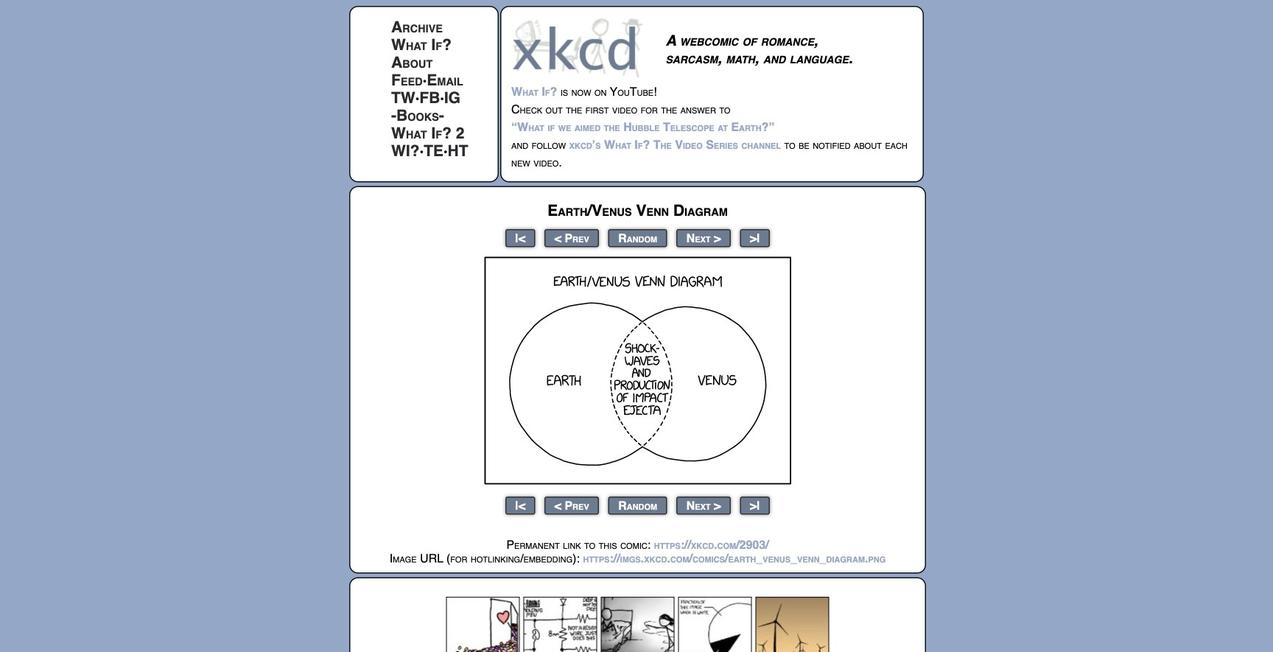 Task type: vqa. For each thing, say whether or not it's contained in the screenshot.
Earth temperature timeline image
no



Task type: locate. For each thing, give the bounding box(es) containing it.
selected comics image
[[446, 597, 829, 652]]

earth/venus venn diagram image
[[484, 257, 791, 484]]

xkcd.com logo image
[[511, 17, 648, 78]]



